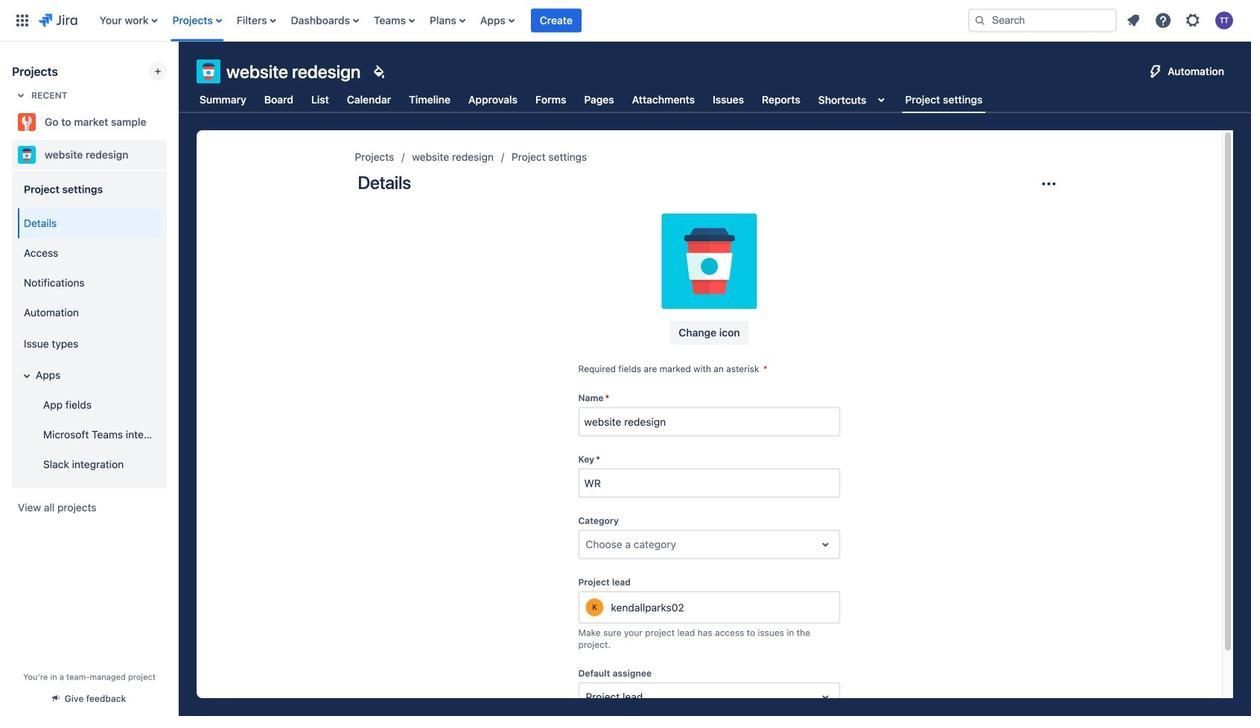 Task type: describe. For each thing, give the bounding box(es) containing it.
0 horizontal spatial list
[[92, 0, 956, 41]]

open image
[[817, 536, 835, 554]]

automation image
[[1147, 63, 1165, 80]]

collapse recent projects image
[[12, 86, 30, 104]]

1 horizontal spatial list
[[1120, 7, 1242, 34]]

add to starred image
[[162, 146, 180, 164]]

notifications image
[[1125, 12, 1143, 29]]

set project background image
[[370, 63, 388, 80]]

settings image
[[1184, 12, 1202, 29]]

2 group from the top
[[15, 204, 161, 484]]

open image
[[817, 689, 835, 707]]



Task type: locate. For each thing, give the bounding box(es) containing it.
more image
[[1040, 175, 1058, 193]]

appswitcher icon image
[[13, 12, 31, 29]]

search image
[[974, 15, 986, 26]]

None search field
[[968, 9, 1117, 32]]

None text field
[[586, 690, 589, 705]]

primary element
[[9, 0, 956, 41]]

tab list
[[188, 86, 995, 113]]

sidebar navigation image
[[162, 60, 195, 89]]

group
[[15, 170, 161, 489], [15, 204, 161, 484]]

expand image
[[18, 367, 36, 385]]

1 group from the top
[[15, 170, 161, 489]]

create project image
[[152, 66, 164, 77]]

banner
[[0, 0, 1251, 42]]

add to starred image
[[162, 113, 180, 131]]

Search field
[[968, 9, 1117, 32]]

your profile and settings image
[[1216, 12, 1234, 29]]

help image
[[1155, 12, 1172, 29]]

project avatar image
[[662, 214, 757, 309]]

jira image
[[39, 12, 77, 29], [39, 12, 77, 29]]

list item
[[531, 0, 582, 41]]

list
[[92, 0, 956, 41], [1120, 7, 1242, 34]]

None field
[[580, 409, 839, 435], [580, 470, 839, 497], [580, 409, 839, 435], [580, 470, 839, 497]]



Task type: vqa. For each thing, say whether or not it's contained in the screenshot.
any on the right of the page
no



